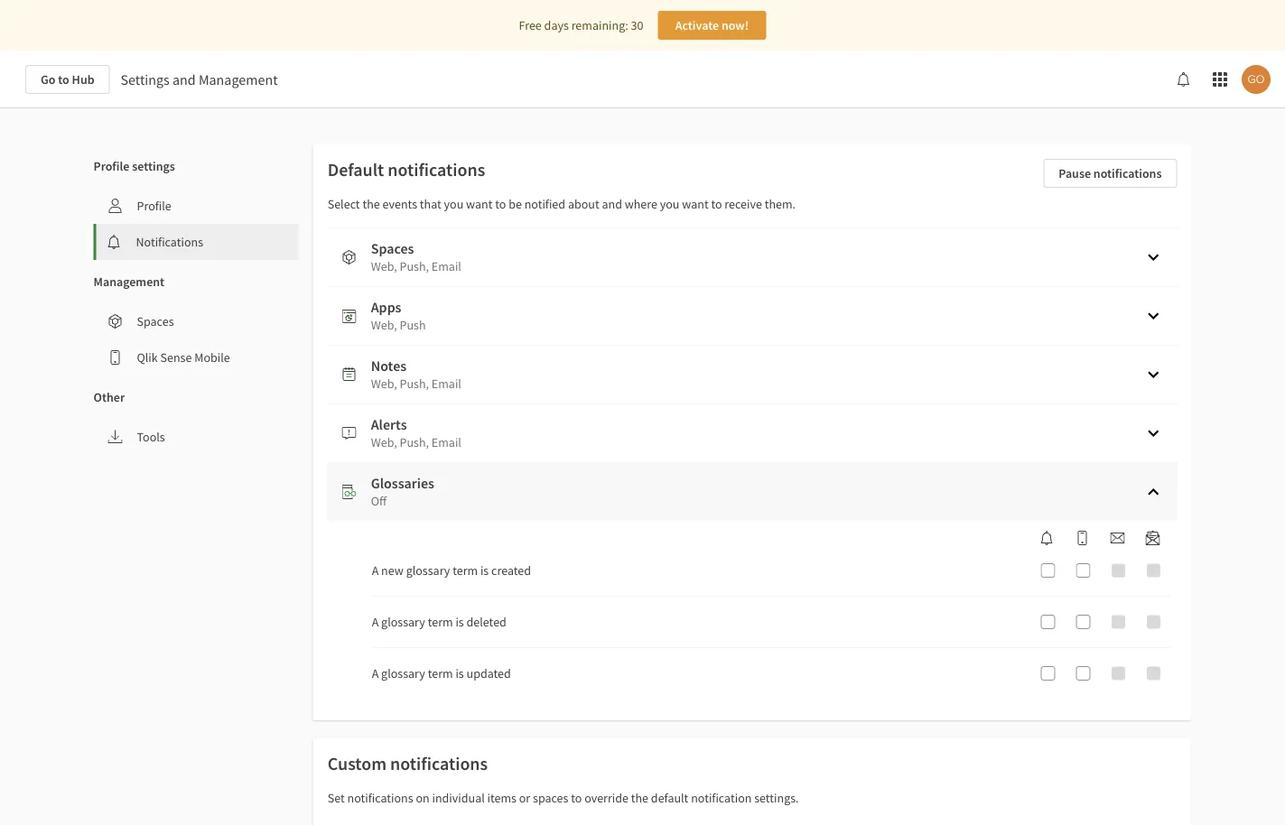Task type: describe. For each thing, give the bounding box(es) containing it.
glossary for a glossary term is updated
[[381, 666, 425, 682]]

alerts
[[371, 416, 407, 434]]

push notifications in qlik sense mobile image
[[1076, 531, 1090, 546]]

updated
[[467, 666, 511, 682]]

web, for apps
[[371, 317, 397, 333]]

set
[[328, 791, 345, 807]]

activate now! link
[[658, 11, 767, 40]]

events
[[383, 196, 418, 212]]

pause notifications button
[[1044, 159, 1178, 188]]

mobile
[[194, 350, 230, 366]]

to right spaces
[[571, 791, 582, 807]]

term for updated
[[428, 666, 453, 682]]

now!
[[722, 17, 749, 33]]

default
[[651, 791, 689, 807]]

select the events that you want to be notified about and where you want to receive them.
[[328, 196, 796, 212]]

settings.
[[755, 791, 799, 807]]

a for a glossary term is deleted
[[372, 614, 379, 631]]

pause notifications
[[1059, 165, 1163, 182]]

notified
[[525, 196, 566, 212]]

that
[[420, 196, 442, 212]]

to left receive
[[712, 196, 722, 212]]

to inside the go to hub 'link'
[[58, 71, 69, 88]]

0 vertical spatial is
[[481, 563, 489, 579]]

notifications when using qlik sense in a browser element
[[1033, 531, 1062, 546]]

term for deleted
[[428, 614, 453, 631]]

spaces for spaces
[[137, 314, 174, 330]]

0 vertical spatial and
[[173, 70, 196, 89]]

qlik sense mobile link
[[94, 340, 299, 376]]

1 vertical spatial management
[[94, 274, 165, 290]]

30
[[631, 17, 644, 33]]

email for alerts
[[432, 435, 462, 451]]

apps web, push
[[371, 298, 426, 333]]

profile for profile settings
[[94, 158, 130, 174]]

spaces link
[[94, 304, 299, 340]]

1 want from the left
[[466, 196, 493, 212]]

notifications bundled in a daily email digest image
[[1146, 531, 1161, 546]]

glossaries
[[371, 474, 435, 492]]

a for a glossary term is updated
[[372, 666, 379, 682]]

2 you from the left
[[660, 196, 680, 212]]

notifications when using qlik sense in a browser image
[[1041, 531, 1055, 546]]

gary orlando image
[[1242, 65, 1271, 94]]

push, for alerts
[[400, 435, 429, 451]]

notifications link
[[96, 224, 299, 260]]

tools link
[[94, 419, 299, 455]]

notifications for default
[[388, 159, 486, 181]]

tools
[[137, 429, 165, 445]]

go
[[41, 71, 56, 88]]

is for deleted
[[456, 614, 464, 631]]

created
[[492, 563, 531, 579]]

0 vertical spatial glossary
[[406, 563, 450, 579]]

a new glossary term is created
[[372, 563, 531, 579]]

1 you from the left
[[444, 196, 464, 212]]

settings
[[121, 70, 170, 89]]

spaces
[[533, 791, 569, 807]]

push, for notes
[[400, 376, 429, 392]]

custom
[[328, 753, 387, 776]]

profile for profile
[[137, 198, 171, 214]]

email for notes
[[432, 376, 462, 392]]

notifications sent to your email image
[[1111, 531, 1125, 546]]

notes web, push, email
[[371, 357, 462, 392]]

settings and management
[[121, 70, 278, 89]]

a glossary term is deleted
[[372, 614, 507, 631]]

about
[[568, 196, 600, 212]]

0 horizontal spatial the
[[363, 196, 380, 212]]

pause
[[1059, 165, 1092, 182]]



Task type: vqa. For each thing, say whether or not it's contained in the screenshot.
Email associated with Alerts
yes



Task type: locate. For each thing, give the bounding box(es) containing it.
0 vertical spatial the
[[363, 196, 380, 212]]

web, inside "alerts web, push, email"
[[371, 435, 397, 451]]

profile
[[94, 158, 130, 174], [137, 198, 171, 214]]

notifications right pause
[[1094, 165, 1163, 182]]

glossary right new
[[406, 563, 450, 579]]

them.
[[765, 196, 796, 212]]

a left new
[[372, 563, 379, 579]]

override
[[585, 791, 629, 807]]

1 vertical spatial is
[[456, 614, 464, 631]]

1 vertical spatial profile
[[137, 198, 171, 214]]

to
[[58, 71, 69, 88], [495, 196, 506, 212], [712, 196, 722, 212], [571, 791, 582, 807]]

be
[[509, 196, 522, 212]]

qlik
[[137, 350, 158, 366]]

remaining:
[[572, 17, 629, 33]]

default notifications
[[328, 159, 486, 181]]

0 horizontal spatial profile
[[94, 158, 130, 174]]

is left created
[[481, 563, 489, 579]]

push
[[400, 317, 426, 333]]

1 horizontal spatial you
[[660, 196, 680, 212]]

is for updated
[[456, 666, 464, 682]]

email down "that"
[[432, 258, 462, 275]]

0 horizontal spatial and
[[173, 70, 196, 89]]

3 web, from the top
[[371, 376, 397, 392]]

0 vertical spatial profile
[[94, 158, 130, 174]]

3 email from the top
[[432, 435, 462, 451]]

1 horizontal spatial management
[[199, 70, 278, 89]]

0 vertical spatial push,
[[400, 258, 429, 275]]

notifications up "that"
[[388, 159, 486, 181]]

email inside "spaces web, push, email"
[[432, 258, 462, 275]]

web,
[[371, 258, 397, 275], [371, 317, 397, 333], [371, 376, 397, 392], [371, 435, 397, 451]]

and right the settings at the top left of the page
[[173, 70, 196, 89]]

notifications sent to your email element
[[1104, 531, 1133, 546]]

2 want from the left
[[682, 196, 709, 212]]

qlik sense mobile
[[137, 350, 230, 366]]

1 horizontal spatial and
[[602, 196, 623, 212]]

0 vertical spatial term
[[453, 563, 478, 579]]

notifications down custom
[[347, 791, 414, 807]]

web, down alerts
[[371, 435, 397, 451]]

the left default
[[631, 791, 649, 807]]

1 push, from the top
[[400, 258, 429, 275]]

1 vertical spatial email
[[432, 376, 462, 392]]

notes
[[371, 357, 407, 375]]

and right about
[[602, 196, 623, 212]]

select
[[328, 196, 360, 212]]

0 horizontal spatial want
[[466, 196, 493, 212]]

profile inside profile link
[[137, 198, 171, 214]]

1 vertical spatial push,
[[400, 376, 429, 392]]

web, inside notes web, push, email
[[371, 376, 397, 392]]

items
[[488, 791, 517, 807]]

push, for spaces
[[400, 258, 429, 275]]

email up glossaries
[[432, 435, 462, 451]]

on
[[416, 791, 430, 807]]

glossary down a glossary term is deleted
[[381, 666, 425, 682]]

push, down alerts
[[400, 435, 429, 451]]

1 vertical spatial spaces
[[137, 314, 174, 330]]

deleted
[[467, 614, 507, 631]]

profile settings
[[94, 158, 175, 174]]

web, for notes
[[371, 376, 397, 392]]

a up a glossary term is updated
[[372, 614, 379, 631]]

notification
[[691, 791, 752, 807]]

glossary
[[406, 563, 450, 579], [381, 614, 425, 631], [381, 666, 425, 682]]

you
[[444, 196, 464, 212], [660, 196, 680, 212]]

new
[[381, 563, 404, 579]]

activate now!
[[676, 17, 749, 33]]

notifications bundled in a daily email digest element
[[1139, 531, 1168, 546]]

individual
[[432, 791, 485, 807]]

to left be
[[495, 196, 506, 212]]

or
[[519, 791, 531, 807]]

you right "that"
[[444, 196, 464, 212]]

email
[[432, 258, 462, 275], [432, 376, 462, 392], [432, 435, 462, 451]]

2 vertical spatial is
[[456, 666, 464, 682]]

4 web, from the top
[[371, 435, 397, 451]]

notifications
[[136, 234, 203, 250]]

web, inside apps web, push
[[371, 317, 397, 333]]

default
[[328, 159, 384, 181]]

apps
[[371, 298, 402, 316]]

2 vertical spatial term
[[428, 666, 453, 682]]

other
[[94, 389, 125, 406]]

1 horizontal spatial spaces
[[371, 239, 414, 258]]

want left be
[[466, 196, 493, 212]]

web, down "apps"
[[371, 317, 397, 333]]

2 vertical spatial glossary
[[381, 666, 425, 682]]

term left updated
[[428, 666, 453, 682]]

glossary for a glossary term is deleted
[[381, 614, 425, 631]]

is left deleted
[[456, 614, 464, 631]]

profile link
[[94, 188, 299, 224]]

go to hub
[[41, 71, 94, 88]]

notifications for set
[[347, 791, 414, 807]]

a
[[372, 563, 379, 579], [372, 614, 379, 631], [372, 666, 379, 682]]

1 vertical spatial a
[[372, 614, 379, 631]]

0 horizontal spatial spaces
[[137, 314, 174, 330]]

2 vertical spatial email
[[432, 435, 462, 451]]

push, up "apps"
[[400, 258, 429, 275]]

sense
[[160, 350, 192, 366]]

0 vertical spatial spaces
[[371, 239, 414, 258]]

push notifications in qlik sense mobile element
[[1069, 531, 1097, 546]]

2 a from the top
[[372, 614, 379, 631]]

3 a from the top
[[372, 666, 379, 682]]

notifications for custom
[[390, 753, 488, 776]]

1 horizontal spatial the
[[631, 791, 649, 807]]

0 vertical spatial email
[[432, 258, 462, 275]]

email inside "alerts web, push, email"
[[432, 435, 462, 451]]

want
[[466, 196, 493, 212], [682, 196, 709, 212]]

2 push, from the top
[[400, 376, 429, 392]]

is left updated
[[456, 666, 464, 682]]

spaces inside 'link'
[[137, 314, 174, 330]]

1 web, from the top
[[371, 258, 397, 275]]

1 email from the top
[[432, 258, 462, 275]]

2 vertical spatial push,
[[400, 435, 429, 451]]

term
[[453, 563, 478, 579], [428, 614, 453, 631], [428, 666, 453, 682]]

spaces for spaces web, push, email
[[371, 239, 414, 258]]

hub
[[72, 71, 94, 88]]

and
[[173, 70, 196, 89], [602, 196, 623, 212]]

1 horizontal spatial want
[[682, 196, 709, 212]]

2 email from the top
[[432, 376, 462, 392]]

free
[[519, 17, 542, 33]]

set notifications on individual items or spaces to override the default notification settings.
[[328, 791, 799, 807]]

alerts web, push, email
[[371, 416, 462, 451]]

notifications up the on
[[390, 753, 488, 776]]

profile left "settings"
[[94, 158, 130, 174]]

web, for alerts
[[371, 435, 397, 451]]

free days remaining: 30
[[519, 17, 644, 33]]

custom notifications
[[328, 753, 488, 776]]

0 horizontal spatial management
[[94, 274, 165, 290]]

a glossary term is updated
[[372, 666, 511, 682]]

push, inside "spaces web, push, email"
[[400, 258, 429, 275]]

receive
[[725, 196, 763, 212]]

spaces inside "spaces web, push, email"
[[371, 239, 414, 258]]

email up "alerts web, push, email" at the left bottom of the page
[[432, 376, 462, 392]]

term left deleted
[[428, 614, 453, 631]]

the right select
[[363, 196, 380, 212]]

term left created
[[453, 563, 478, 579]]

is
[[481, 563, 489, 579], [456, 614, 464, 631], [456, 666, 464, 682]]

1 horizontal spatial profile
[[137, 198, 171, 214]]

to right go
[[58, 71, 69, 88]]

go to hub link
[[25, 65, 110, 94]]

2 web, from the top
[[371, 317, 397, 333]]

0 vertical spatial a
[[372, 563, 379, 579]]

off
[[371, 493, 387, 510]]

a for a new glossary term is created
[[372, 563, 379, 579]]

activate
[[676, 17, 719, 33]]

1 vertical spatial glossary
[[381, 614, 425, 631]]

web, for spaces
[[371, 258, 397, 275]]

days
[[545, 17, 569, 33]]

3 push, from the top
[[400, 435, 429, 451]]

web, down "notes"
[[371, 376, 397, 392]]

push,
[[400, 258, 429, 275], [400, 376, 429, 392], [400, 435, 429, 451]]

push, inside notes web, push, email
[[400, 376, 429, 392]]

spaces down events
[[371, 239, 414, 258]]

email inside notes web, push, email
[[432, 376, 462, 392]]

1 a from the top
[[372, 563, 379, 579]]

notifications for pause
[[1094, 165, 1163, 182]]

notifications inside pause notifications button
[[1094, 165, 1163, 182]]

email for spaces
[[432, 258, 462, 275]]

1 vertical spatial and
[[602, 196, 623, 212]]

a down a glossary term is deleted
[[372, 666, 379, 682]]

settings
[[132, 158, 175, 174]]

the
[[363, 196, 380, 212], [631, 791, 649, 807]]

push, inside "alerts web, push, email"
[[400, 435, 429, 451]]

web, inside "spaces web, push, email"
[[371, 258, 397, 275]]

profile up notifications
[[137, 198, 171, 214]]

glossaries off
[[371, 474, 435, 510]]

2 vertical spatial a
[[372, 666, 379, 682]]

0 horizontal spatial you
[[444, 196, 464, 212]]

notifications
[[388, 159, 486, 181], [1094, 165, 1163, 182], [390, 753, 488, 776], [347, 791, 414, 807]]

glossary down new
[[381, 614, 425, 631]]

0 vertical spatial management
[[199, 70, 278, 89]]

want left receive
[[682, 196, 709, 212]]

where
[[625, 196, 658, 212]]

1 vertical spatial term
[[428, 614, 453, 631]]

web, up "apps"
[[371, 258, 397, 275]]

spaces web, push, email
[[371, 239, 462, 275]]

spaces up qlik
[[137, 314, 174, 330]]

spaces
[[371, 239, 414, 258], [137, 314, 174, 330]]

1 vertical spatial the
[[631, 791, 649, 807]]

management
[[199, 70, 278, 89], [94, 274, 165, 290]]

push, down "notes"
[[400, 376, 429, 392]]

you right where
[[660, 196, 680, 212]]



